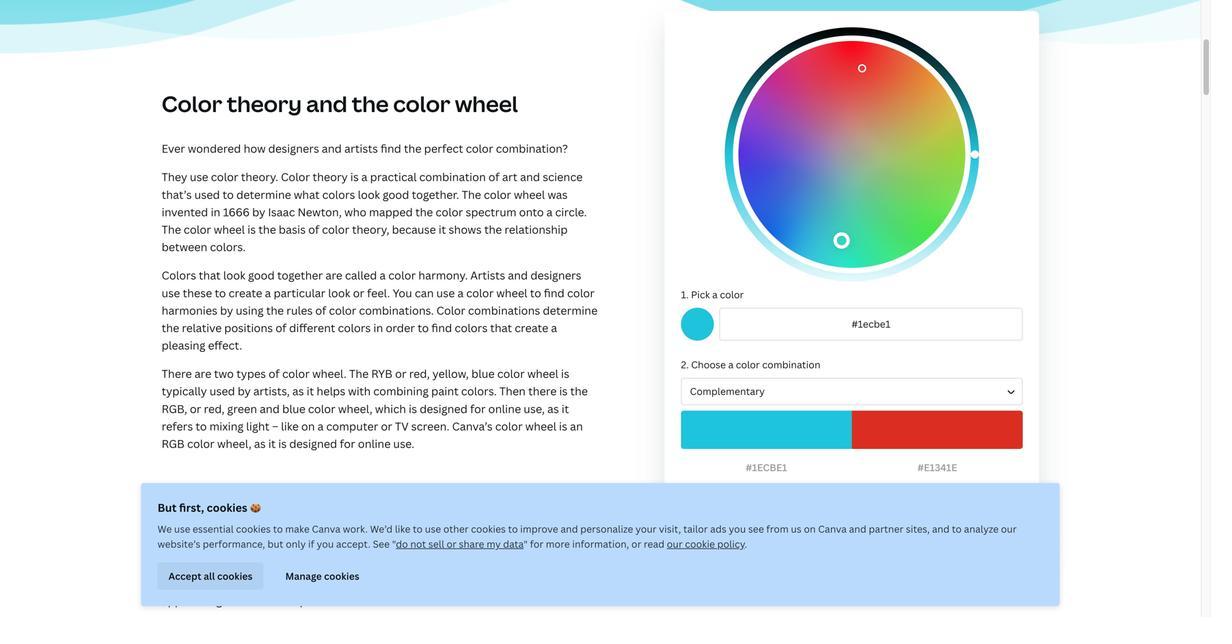 Task type: locate. For each thing, give the bounding box(es) containing it.
complementary down but first, cookies 🍪
[[162, 530, 262, 547]]

for down 'improve' on the bottom left
[[530, 538, 544, 551]]

a up there
[[551, 321, 558, 335]]

accept
[[169, 570, 202, 583]]

" down 'improve' on the bottom left
[[524, 538, 528, 551]]

theory,
[[352, 222, 390, 237]]

wheel. inside two colors that are on opposite sides of the color wheel. this combination provides a high contrast and high impact color combination – together, these colors will appear brighter and more prominent.
[[424, 559, 459, 573]]

0 vertical spatial combinations
[[468, 303, 541, 318]]

0 vertical spatial by
[[252, 205, 265, 219]]

used
[[195, 187, 220, 202], [210, 384, 235, 399]]

sites,
[[906, 523, 930, 536]]

on left computer
[[301, 419, 315, 434]]

0 horizontal spatial as
[[254, 437, 266, 451]]

together
[[277, 268, 323, 283]]

0 horizontal spatial you
[[317, 538, 334, 551]]

determine
[[237, 187, 291, 202], [543, 303, 598, 318]]

use
[[692, 483, 709, 496]]

red,
[[409, 367, 430, 381], [204, 402, 225, 416]]

and inside there are two types of color wheel. the ryb or red, yellow, blue color wheel is typically used by artists, as it helps with combining paint colors. then there is the rgb, or red, green and blue color wheel, which is designed for online use, as it refers to mixing light – like on a computer or tv screen. canva's color wheel is an rgb color wheel, as it is designed for online use.
[[260, 402, 280, 416]]

0 vertical spatial find
[[381, 141, 401, 156]]

paint
[[432, 384, 459, 399]]

colors that look good together are called a color harmony. artists and designers use these to create a particular look or feel. you can use a color wheel to find color harmonies by using the rules of color combinations. color combinations determine the relative positions of different colors in order to find colors that create a pleasing effect.
[[162, 268, 598, 353]]

that down artists
[[491, 321, 512, 335]]

1 vertical spatial on
[[804, 523, 816, 536]]

are left the two
[[195, 367, 212, 381]]

slider
[[725, 27, 980, 282]]

wheel
[[455, 89, 518, 119], [514, 187, 545, 202], [214, 222, 245, 237], [497, 286, 528, 300], [528, 367, 559, 381], [526, 419, 557, 434]]

in left order
[[374, 321, 383, 335]]

1 horizontal spatial as
[[293, 384, 304, 399]]

0 horizontal spatial for
[[340, 437, 356, 451]]

and inside colors that look good together are called a color harmony. artists and designers use these to create a particular look or feel. you can use a color wheel to find color harmonies by using the rules of color combinations. color combinations determine the relative positions of different colors in order to find colors that create a pleasing effect.
[[508, 268, 528, 283]]

0 horizontal spatial online
[[358, 437, 391, 451]]

cookies inside accept all cookies button
[[217, 570, 253, 583]]

1 horizontal spatial online
[[489, 402, 521, 416]]

theory up what
[[313, 170, 348, 184]]

color inside the they use color theory. color theory is a practical combination of art and science that's used to determine what colors look good together. the color wheel was invented in 1666 by isaac newton, who mapped the color spectrum onto a circle. the color wheel is the basis of color theory, because it shows the relationship between colors.
[[281, 170, 310, 184]]

0 vertical spatial determine
[[237, 187, 291, 202]]

combination
[[420, 170, 486, 184], [763, 358, 821, 371], [757, 483, 815, 496], [485, 559, 552, 573], [360, 576, 427, 591]]

create up there
[[515, 321, 549, 335]]

1 vertical spatial wheel.
[[424, 559, 459, 573]]

the inside there are two types of color wheel. the ryb or red, yellow, blue color wheel is typically used by artists, as it helps with combining paint colors. then there is the rgb, or red, green and blue color wheel, which is designed for online use, as it refers to mixing light – like on a computer or tv screen. canva's color wheel is an rgb color wheel, as it is designed for online use.
[[349, 367, 369, 381]]

2 horizontal spatial on
[[804, 523, 816, 536]]

colors
[[162, 268, 196, 283]]

0 horizontal spatial by
[[220, 303, 233, 318]]

combination up together.
[[420, 170, 486, 184]]

0 vertical spatial designers
[[268, 141, 319, 156]]

blue down artists,
[[282, 402, 306, 416]]

tailor
[[684, 523, 708, 536]]

0 horizontal spatial red,
[[204, 402, 225, 416]]

a down two
[[162, 576, 168, 591]]

as right "use,"
[[548, 402, 559, 416]]

your
[[636, 523, 657, 536]]

in
[[211, 205, 221, 219], [374, 321, 383, 335]]

0 vertical spatial the
[[462, 187, 481, 202]]

wheel, down mixing
[[217, 437, 252, 451]]

as
[[293, 384, 304, 399], [548, 402, 559, 416], [254, 437, 266, 451]]

1 vertical spatial combinations
[[227, 479, 375, 509]]

color combinations
[[162, 479, 375, 509]]

for
[[470, 402, 486, 416], [340, 437, 356, 451], [530, 538, 544, 551]]

you right if on the left bottom
[[317, 538, 334, 551]]

0 vertical spatial red,
[[409, 367, 430, 381]]

0 vertical spatial designed
[[420, 402, 468, 416]]

used down the two
[[210, 384, 235, 399]]

personalize
[[581, 523, 634, 536]]

the up an
[[571, 384, 588, 399]]

1 vertical spatial blue
[[282, 402, 306, 416]]

will
[[556, 576, 574, 591]]

.
[[745, 538, 748, 551]]

designers right how
[[268, 141, 319, 156]]

science
[[543, 170, 583, 184]]

look down "called"
[[328, 286, 351, 300]]

complementary inside the complementary "button"
[[690, 385, 765, 398]]

are down performance,
[[245, 559, 262, 573]]

the inside two colors that are on opposite sides of the color wheel. this combination provides a high contrast and high impact color combination – together, these colors will appear brighter and more prominent.
[[374, 559, 392, 573]]

other
[[444, 523, 469, 536]]

colors. down the yellow, on the bottom left of page
[[461, 384, 497, 399]]

theory inside the they use color theory. color theory is a practical combination of art and science that's used to determine what colors look good together. the color wheel was invented in 1666 by isaac newton, who mapped the color spectrum onto a circle. the color wheel is the basis of color theory, because it shows the relationship between colors.
[[313, 170, 348, 184]]

1 horizontal spatial good
[[383, 187, 409, 202]]

of up 'different'
[[315, 303, 327, 318]]

" inside we use essential cookies to make canva work. we'd like to use other cookies to improve and personalize your visit, tailor ads you see from us on canva and partner sites, and to analyze our website's performance, but only if you accept. see "
[[392, 538, 396, 551]]

mapped
[[369, 205, 413, 219]]

0 horizontal spatial in
[[211, 205, 221, 219]]

0 horizontal spatial our
[[667, 538, 683, 551]]

to inside there are two types of color wheel. the ryb or red, yellow, blue color wheel is typically used by artists, as it helps with combining paint colors. then there is the rgb, or red, green and blue color wheel, which is designed for online use, as it refers to mixing light – like on a computer or tv screen. canva's color wheel is an rgb color wheel, as it is designed for online use.
[[196, 419, 207, 434]]

designers down the relationship
[[531, 268, 582, 283]]

1 horizontal spatial colors.
[[461, 384, 497, 399]]

2 " from the left
[[524, 538, 528, 551]]

that inside two colors that are on opposite sides of the color wheel. this combination provides a high contrast and high impact color combination – together, these colors will appear brighter and more prominent.
[[221, 559, 243, 573]]

0 vertical spatial create
[[229, 286, 262, 300]]

2 vertical spatial as
[[254, 437, 266, 451]]

and inside the they use color theory. color theory is a practical combination of art and science that's used to determine what colors look good together. the color wheel was invented in 1666 by isaac newton, who mapped the color spectrum onto a circle. the color wheel is the basis of color theory, because it shows the relationship between colors.
[[520, 170, 540, 184]]

– left together,
[[429, 576, 436, 591]]

or
[[353, 286, 365, 300], [395, 367, 407, 381], [190, 402, 201, 416], [381, 419, 393, 434], [447, 538, 457, 551], [632, 538, 642, 551]]

improve
[[521, 523, 559, 536]]

the up between
[[162, 222, 181, 237]]

high left impact
[[266, 576, 288, 591]]

2 horizontal spatial by
[[252, 205, 265, 219]]

like inside there are two types of color wheel. the ryb or red, yellow, blue color wheel is typically used by artists, as it helps with combining paint colors. then there is the rgb, or red, green and blue color wheel, which is designed for online use, as it refers to mixing light – like on a computer or tv screen. canva's color wheel is an rgb color wheel, as it is designed for online use.
[[281, 419, 299, 434]]

0 horizontal spatial are
[[195, 367, 212, 381]]

theory
[[227, 89, 302, 119], [313, 170, 348, 184]]

designers
[[268, 141, 319, 156], [531, 268, 582, 283]]

0 vertical spatial as
[[293, 384, 304, 399]]

1 horizontal spatial the
[[349, 367, 369, 381]]

0 horizontal spatial find
[[381, 141, 401, 156]]

by
[[252, 205, 265, 219], [220, 303, 233, 318], [238, 384, 251, 399]]

use down harmony.
[[437, 286, 455, 300]]

high up appear
[[171, 576, 193, 591]]

canva's
[[452, 419, 493, 434]]

or up combining
[[395, 367, 407, 381]]

wondered
[[188, 141, 241, 156]]

1 horizontal spatial like
[[395, 523, 411, 536]]

0 horizontal spatial high
[[171, 576, 193, 591]]

1 horizontal spatial more
[[546, 538, 570, 551]]

0 horizontal spatial like
[[281, 419, 299, 434]]

1 horizontal spatial combinations
[[468, 303, 541, 318]]

effect.
[[208, 338, 242, 353]]

what
[[294, 187, 320, 202]]

2 canva from the left
[[819, 523, 847, 536]]

designers inside colors that look good together are called a color harmony. artists and designers use these to create a particular look or feel. you can use a color wheel to find color harmonies by using the rules of color combinations. color combinations determine the relative positions of different colors in order to find colors that create a pleasing effect.
[[531, 268, 582, 283]]

combinations inside colors that look good together are called a color harmony. artists and designers use these to create a particular look or feel. you can use a color wheel to find color harmonies by using the rules of color combinations. color combinations determine the relative positions of different colors in order to find colors that create a pleasing effect.
[[468, 303, 541, 318]]

designed
[[420, 402, 468, 416], [290, 437, 337, 451]]

we'd
[[370, 523, 393, 536]]

contrast
[[196, 576, 240, 591]]

1 canva from the left
[[312, 523, 341, 536]]

are inside two colors that are on opposite sides of the color wheel. this combination provides a high contrast and high impact color combination – together, these colors will appear brighter and more prominent.
[[245, 559, 262, 573]]

blue
[[472, 367, 495, 381], [282, 402, 306, 416]]

green
[[227, 402, 257, 416]]

0 vertical spatial wheel.
[[312, 367, 347, 381]]

by inside there are two types of color wheel. the ryb or red, yellow, blue color wheel is typically used by artists, as it helps with combining paint colors. then there is the rgb, or red, green and blue color wheel, which is designed for online use, as it refers to mixing light – like on a computer or tv screen. canva's color wheel is an rgb color wheel, as it is designed for online use.
[[238, 384, 251, 399]]

then
[[500, 384, 526, 399]]

first,
[[179, 501, 204, 515]]

that right colors
[[199, 268, 221, 283]]

as down 'light'
[[254, 437, 266, 451]]

a up feel.
[[380, 268, 386, 283]]

is
[[351, 170, 359, 184], [248, 222, 256, 237], [561, 367, 570, 381], [560, 384, 568, 399], [409, 402, 417, 416], [559, 419, 568, 434], [279, 437, 287, 451]]

but
[[158, 501, 177, 515]]

called
[[345, 268, 377, 283]]

these
[[183, 286, 212, 300], [488, 576, 518, 591]]

0 vertical spatial good
[[383, 187, 409, 202]]

look inside the they use color theory. color theory is a practical combination of art and science that's used to determine what colors look good together. the color wheel was invented in 1666 by isaac newton, who mapped the color spectrum onto a circle. the color wheel is the basis of color theory, because it shows the relationship between colors.
[[358, 187, 380, 202]]

1 vertical spatial theory
[[313, 170, 348, 184]]

combination up from
[[757, 483, 815, 496]]

color up ever
[[162, 89, 222, 119]]

0 vertical spatial like
[[281, 419, 299, 434]]

newton,
[[298, 205, 342, 219]]

1 horizontal spatial find
[[432, 321, 452, 335]]

1 vertical spatial –
[[429, 576, 436, 591]]

1 vertical spatial you
[[317, 538, 334, 551]]

if
[[308, 538, 315, 551]]

it right "use,"
[[562, 402, 569, 416]]

online down "then"
[[489, 402, 521, 416]]

for down computer
[[340, 437, 356, 451]]

these up harmonies
[[183, 286, 212, 300]]

the left rules
[[266, 303, 284, 318]]

1 vertical spatial designers
[[531, 268, 582, 283]]

more inside two colors that are on opposite sides of the color wheel. this combination provides a high contrast and high impact color combination – together, these colors will appear brighter and more prominent.
[[270, 594, 297, 608]]

1 vertical spatial colors.
[[461, 384, 497, 399]]

to right order
[[418, 321, 429, 335]]

1 vertical spatial that
[[491, 321, 512, 335]]

2 vertical spatial that
[[221, 559, 243, 573]]

accept all cookies button
[[158, 563, 264, 590]]

" right see
[[392, 538, 396, 551]]

the up spectrum
[[462, 187, 481, 202]]

0 horizontal spatial designers
[[268, 141, 319, 156]]

colors.
[[210, 240, 246, 254], [461, 384, 497, 399]]

1 horizontal spatial in
[[374, 321, 383, 335]]

combination?
[[496, 141, 568, 156]]

0 horizontal spatial good
[[248, 268, 275, 283]]

share
[[459, 538, 485, 551]]

1 horizontal spatial these
[[488, 576, 518, 591]]

1 vertical spatial are
[[195, 367, 212, 381]]

policy
[[718, 538, 745, 551]]

ads
[[711, 523, 727, 536]]

1. pick a color
[[681, 288, 744, 301]]

1 horizontal spatial look
[[328, 286, 351, 300]]

as right artists,
[[293, 384, 304, 399]]

online down computer
[[358, 437, 391, 451]]

0 vertical spatial blue
[[472, 367, 495, 381]]

and up brighter
[[243, 576, 263, 591]]

1 horizontal spatial for
[[470, 402, 486, 416]]

0 horizontal spatial determine
[[237, 187, 291, 202]]

wheel down artists
[[497, 286, 528, 300]]

wheel, up computer
[[338, 402, 373, 416]]

0 vertical spatial in
[[211, 205, 221, 219]]

it down 'light'
[[268, 437, 276, 451]]

2 horizontal spatial are
[[326, 268, 343, 283]]

0 horizontal spatial canva
[[312, 523, 341, 536]]

or right sell
[[447, 538, 457, 551]]

1 vertical spatial complementary
[[162, 530, 262, 547]]

2 vertical spatial on
[[265, 559, 278, 573]]

0 vertical spatial are
[[326, 268, 343, 283]]

a right onto
[[547, 205, 553, 219]]

1 horizontal spatial create
[[515, 321, 549, 335]]

basis
[[279, 222, 306, 237]]

find down can
[[432, 321, 452, 335]]

1 horizontal spatial high
[[266, 576, 288, 591]]

typically
[[162, 384, 207, 399]]

0 vertical spatial our
[[1002, 523, 1017, 536]]

my
[[487, 538, 501, 551]]

1 vertical spatial for
[[340, 437, 356, 451]]

1 horizontal spatial "
[[524, 538, 528, 551]]

with
[[348, 384, 371, 399]]

color theory and the color wheel
[[162, 89, 518, 119]]

ever
[[162, 141, 185, 156]]

create up "using"
[[229, 286, 262, 300]]

look up who
[[358, 187, 380, 202]]

find
[[381, 141, 401, 156], [544, 286, 565, 300], [432, 321, 452, 335]]

1 horizontal spatial blue
[[472, 367, 495, 381]]

0 vertical spatial look
[[358, 187, 380, 202]]

combinations down artists
[[468, 303, 541, 318]]

our inside we use essential cookies to make canva work. we'd like to use other cookies to improve and personalize your visit, tailor ads you see from us on canva and partner sites, and to analyze our website's performance, but only if you accept. see "
[[1002, 523, 1017, 536]]

these inside two colors that are on opposite sides of the color wheel. this combination provides a high contrast and high impact color combination – together, these colors will appear brighter and more prominent.
[[488, 576, 518, 591]]

analyze
[[965, 523, 999, 536]]

two colors that are on opposite sides of the color wheel. this combination provides a high contrast and high impact color combination – together, these colors will appear brighter and more prominent.
[[162, 559, 601, 608]]

None text field
[[720, 308, 1023, 341]]

to right refers
[[196, 419, 207, 434]]

0 horizontal spatial on
[[265, 559, 278, 573]]

1 horizontal spatial –
[[429, 576, 436, 591]]

there
[[162, 367, 192, 381]]

colors up who
[[322, 187, 355, 202]]

by right 1666
[[252, 205, 265, 219]]

by left "using"
[[220, 303, 233, 318]]

on inside we use essential cookies to make canva work. we'd like to use other cookies to improve and personalize your visit, tailor ads you see from us on canva and partner sites, and to analyze our website's performance, but only if you accept. see "
[[804, 523, 816, 536]]

or inside colors that look good together are called a color harmony. artists and designers use these to create a particular look or feel. you can use a color wheel to find color harmonies by using the rules of color combinations. color combinations determine the relative positions of different colors in order to find colors that create a pleasing effect.
[[353, 286, 365, 300]]

but
[[268, 538, 284, 551]]

2 horizontal spatial for
[[530, 538, 544, 551]]

use
[[190, 170, 208, 184], [162, 286, 180, 300], [437, 286, 455, 300], [174, 523, 190, 536], [425, 523, 441, 536]]

1 horizontal spatial theory
[[313, 170, 348, 184]]

use inside the they use color theory. color theory is a practical combination of art and science that's used to determine what colors look good together. the color wheel was invented in 1666 by isaac newton, who mapped the color spectrum onto a circle. the color wheel is the basis of color theory, because it shows the relationship between colors.
[[190, 170, 208, 184]]

it
[[439, 222, 446, 237], [307, 384, 314, 399], [562, 402, 569, 416], [268, 437, 276, 451]]

canva
[[312, 523, 341, 536], [819, 523, 847, 536]]

you
[[393, 286, 412, 300]]

and right the 'sites,'
[[933, 523, 950, 536]]

cookies
[[207, 501, 248, 515], [236, 523, 271, 536], [471, 523, 506, 536], [217, 570, 253, 583], [324, 570, 360, 583]]

online
[[489, 402, 521, 416], [358, 437, 391, 451]]

two
[[162, 559, 183, 573]]

1 " from the left
[[392, 538, 396, 551]]

our down "visit,"
[[667, 538, 683, 551]]

0 horizontal spatial complementary
[[162, 530, 262, 547]]

0 vertical spatial wheel,
[[338, 402, 373, 416]]

like up do at the left
[[395, 523, 411, 536]]

rgb
[[162, 437, 185, 451]]

used inside the they use color theory. color theory is a practical combination of art and science that's used to determine what colors look good together. the color wheel was invented in 1666 by isaac newton, who mapped the color spectrum onto a circle. the color wheel is the basis of color theory, because it shows the relationship between colors.
[[195, 187, 220, 202]]

and right artists
[[508, 268, 528, 283]]

0 horizontal spatial wheel.
[[312, 367, 347, 381]]

wheel.
[[312, 367, 347, 381], [424, 559, 459, 573]]

colors. down 1666
[[210, 240, 246, 254]]

performance,
[[203, 538, 265, 551]]

artists
[[471, 268, 506, 283]]

1 vertical spatial determine
[[543, 303, 598, 318]]

you up the policy
[[729, 523, 746, 536]]

the down spectrum
[[485, 222, 502, 237]]

determine inside the they use color theory. color theory is a practical combination of art and science that's used to determine what colors look good together. the color wheel was invented in 1666 by isaac newton, who mapped the color spectrum onto a circle. the color wheel is the basis of color theory, because it shows the relationship between colors.
[[237, 187, 291, 202]]

onto
[[519, 205, 544, 219]]

do
[[396, 538, 408, 551]]

color down harmony.
[[437, 303, 466, 318]]

0 horizontal spatial "
[[392, 538, 396, 551]]

1 horizontal spatial red,
[[409, 367, 430, 381]]

2 vertical spatial the
[[349, 367, 369, 381]]

wheel. down sell
[[424, 559, 459, 573]]

types
[[237, 367, 266, 381]]

the down see
[[374, 559, 392, 573]]

designed down "paint"
[[420, 402, 468, 416]]

a inside there are two types of color wheel. the ryb or red, yellow, blue color wheel is typically used by artists, as it helps with combining paint colors. then there is the rgb, or red, green and blue color wheel, which is designed for online use, as it refers to mixing light – like on a computer or tv screen. canva's color wheel is an rgb color wheel, as it is designed for online use.
[[318, 419, 324, 434]]

by inside the they use color theory. color theory is a practical combination of art and science that's used to determine what colors look good together. the color wheel was invented in 1666 by isaac newton, who mapped the color spectrum onto a circle. the color wheel is the basis of color theory, because it shows the relationship between colors.
[[252, 205, 265, 219]]

0 vertical spatial more
[[546, 538, 570, 551]]

1 horizontal spatial are
[[245, 559, 262, 573]]

blue right the yellow, on the bottom left of page
[[472, 367, 495, 381]]

like inside we use essential cookies to make canva work. we'd like to use other cookies to improve and personalize your visit, tailor ads you see from us on canva and partner sites, and to analyze our website's performance, but only if you accept. see "
[[395, 523, 411, 536]]

1 vertical spatial like
[[395, 523, 411, 536]]

1 horizontal spatial you
[[729, 523, 746, 536]]

of inside two colors that are on opposite sides of the color wheel. this combination provides a high contrast and high impact color combination – together, these colors will appear brighter and more prominent.
[[360, 559, 371, 573]]

and up the do not sell or share my data " for more information, or read our cookie policy .
[[561, 523, 578, 536]]

or down "called"
[[353, 286, 365, 300]]

1 vertical spatial online
[[358, 437, 391, 451]]

helps
[[317, 384, 346, 399]]

2 horizontal spatial find
[[544, 286, 565, 300]]

2 vertical spatial look
[[328, 286, 351, 300]]

1 vertical spatial these
[[488, 576, 518, 591]]

on down but
[[265, 559, 278, 573]]



Task type: describe. For each thing, give the bounding box(es) containing it.
together,
[[438, 576, 486, 591]]

colors left will
[[520, 576, 553, 591]]

a down harmony.
[[458, 286, 464, 300]]

positions
[[224, 321, 273, 335]]

computer
[[326, 419, 378, 434]]

the down isaac
[[259, 222, 276, 237]]

and right brighter
[[247, 594, 267, 608]]

colors up the yellow, on the bottom left of page
[[455, 321, 488, 335]]

and up artists
[[306, 89, 348, 119]]

how
[[244, 141, 266, 156]]

yellow,
[[433, 367, 469, 381]]

combinations.
[[359, 303, 434, 318]]

it left "helps"
[[307, 384, 314, 399]]

1 vertical spatial create
[[515, 321, 549, 335]]

combination down do at the left
[[360, 576, 427, 591]]

combination up the complementary "button"
[[763, 358, 821, 371]]

0 vertical spatial that
[[199, 268, 221, 283]]

us
[[791, 523, 802, 536]]

the left perfect
[[404, 141, 422, 156]]

on inside two colors that are on opposite sides of the color wheel. this combination provides a high contrast and high impact color combination – together, these colors will appear brighter and more prominent.
[[265, 559, 278, 573]]

data
[[503, 538, 524, 551]]

the up because in the top left of the page
[[416, 205, 433, 219]]

use up sell
[[425, 523, 441, 536]]

wheel down "use,"
[[526, 419, 557, 434]]

impact
[[291, 576, 327, 591]]

wheel up onto
[[514, 187, 545, 202]]

are inside colors that look good together are called a color harmony. artists and designers use these to create a particular look or feel. you can use a color wheel to find color harmonies by using the rules of color combinations. color combinations determine the relative positions of different colors in order to find colors that create a pleasing effect.
[[326, 268, 343, 283]]

by inside colors that look good together are called a color harmony. artists and designers use these to create a particular look or feel. you can use a color wheel to find color harmonies by using the rules of color combinations. color combinations determine the relative positions of different colors in order to find colors that create a pleasing effect.
[[220, 303, 233, 318]]

the up ever wondered how designers and artists find the perfect color combination?
[[352, 89, 389, 119]]

manage
[[286, 570, 322, 583]]

make
[[285, 523, 310, 536]]

of left art at the left top of the page
[[489, 170, 500, 184]]

sell
[[429, 538, 445, 551]]

because
[[392, 222, 436, 237]]

1 vertical spatial as
[[548, 402, 559, 416]]

shows
[[449, 222, 482, 237]]

see
[[749, 523, 764, 536]]

essential
[[193, 523, 234, 536]]

sides
[[330, 559, 358, 573]]

on inside there are two types of color wheel. the ryb or red, yellow, blue color wheel is typically used by artists, as it helps with combining paint colors. then there is the rgb, or red, green and blue color wheel, which is designed for online use, as it refers to mixing light – like on a computer or tv screen. canva's color wheel is an rgb color wheel, as it is designed for online use.
[[301, 419, 315, 434]]

from
[[767, 523, 789, 536]]

1 vertical spatial find
[[544, 286, 565, 300]]

provides
[[555, 559, 601, 573]]

or left read
[[632, 538, 642, 551]]

to up but
[[273, 523, 283, 536]]

3. use this color combination
[[681, 483, 815, 496]]

not
[[411, 538, 426, 551]]

a right pick
[[713, 288, 718, 301]]

0 horizontal spatial the
[[162, 222, 181, 237]]

1 vertical spatial designed
[[290, 437, 337, 451]]

0 vertical spatial you
[[729, 523, 746, 536]]

screen.
[[412, 419, 450, 434]]

invented
[[162, 205, 208, 219]]

2.
[[681, 358, 689, 371]]

using
[[236, 303, 264, 318]]

or left tv
[[381, 419, 393, 434]]

in inside the they use color theory. color theory is a practical combination of art and science that's used to determine what colors look good together. the color wheel was invented in 1666 by isaac newton, who mapped the color spectrum onto a circle. the color wheel is the basis of color theory, because it shows the relationship between colors.
[[211, 205, 221, 219]]

was
[[548, 187, 568, 202]]

0 horizontal spatial create
[[229, 286, 262, 300]]

an
[[570, 419, 583, 434]]

mixing
[[210, 419, 244, 434]]

1666
[[223, 205, 250, 219]]

a left particular on the top of the page
[[265, 286, 271, 300]]

a down ever wondered how designers and artists find the perfect color combination?
[[362, 170, 368, 184]]

artists
[[345, 141, 378, 156]]

this
[[711, 483, 728, 496]]

our cookie policy link
[[667, 538, 745, 551]]

combining
[[374, 384, 429, 399]]

to down the relationship
[[530, 286, 542, 300]]

0 horizontal spatial theory
[[227, 89, 302, 119]]

cookies inside manage cookies button
[[324, 570, 360, 583]]

between
[[162, 240, 207, 254]]

do not sell or share my data " for more information, or read our cookie policy .
[[396, 538, 748, 551]]

use up "website's" on the bottom left of page
[[174, 523, 190, 536]]

art
[[502, 170, 518, 184]]

or down typically
[[190, 402, 201, 416]]

to up 'data'
[[508, 523, 518, 536]]

tv
[[395, 419, 409, 434]]

they use color theory. color theory is a practical combination of art and science that's used to determine what colors look good together. the color wheel was invented in 1666 by isaac newton, who mapped the color spectrum onto a circle. the color wheel is the basis of color theory, because it shows the relationship between colors.
[[162, 170, 587, 254]]

determine inside colors that look good together are called a color harmony. artists and designers use these to create a particular look or feel. you can use a color wheel to find color harmonies by using the rules of color combinations. color combinations determine the relative positions of different colors in order to find colors that create a pleasing effect.
[[543, 303, 598, 318]]

feel.
[[367, 286, 390, 300]]

rgb,
[[162, 402, 187, 416]]

colors. inside the they use color theory. color theory is a practical combination of art and science that's used to determine what colors look good together. the color wheel was invented in 1666 by isaac newton, who mapped the color spectrum onto a circle. the color wheel is the basis of color theory, because it shows the relationship between colors.
[[210, 240, 246, 254]]

0 vertical spatial online
[[489, 402, 521, 416]]

0 horizontal spatial wheel,
[[217, 437, 252, 451]]

– inside two colors that are on opposite sides of the color wheel. this combination provides a high contrast and high impact color combination – together, these colors will appear brighter and more prominent.
[[429, 576, 436, 591]]

used inside there are two types of color wheel. the ryb or red, yellow, blue color wheel is typically used by artists, as it helps with combining paint colors. then there is the rgb, or red, green and blue color wheel, which is designed for online use, as it refers to mixing light – like on a computer or tv screen. canva's color wheel is an rgb color wheel, as it is designed for online use.
[[210, 384, 235, 399]]

it inside the they use color theory. color theory is a practical combination of art and science that's used to determine what colors look good together. the color wheel was invented in 1666 by isaac newton, who mapped the color spectrum onto a circle. the color wheel is the basis of color theory, because it shows the relationship between colors.
[[439, 222, 446, 237]]

work.
[[343, 523, 368, 536]]

can
[[415, 286, 434, 300]]

of inside there are two types of color wheel. the ryb or red, yellow, blue color wheel is typically used by artists, as it helps with combining paint colors. then there is the rgb, or red, green and blue color wheel, which is designed for online use, as it refers to mixing light – like on a computer or tv screen. canva's color wheel is an rgb color wheel, as it is designed for online use.
[[269, 367, 280, 381]]

0 horizontal spatial blue
[[282, 402, 306, 416]]

colors right 'different'
[[338, 321, 371, 335]]

good inside the they use color theory. color theory is a practical combination of art and science that's used to determine what colors look good together. the color wheel was invented in 1666 by isaac newton, who mapped the color spectrum onto a circle. the color wheel is the basis of color theory, because it shows the relationship between colors.
[[383, 187, 409, 202]]

0 vertical spatial for
[[470, 402, 486, 416]]

these inside colors that look good together are called a color harmony. artists and designers use these to create a particular look or feel. you can use a color wheel to find color harmonies by using the rules of color combinations. color combinations determine the relative positions of different colors in order to find colors that create a pleasing effect.
[[183, 286, 212, 300]]

2 high from the left
[[266, 576, 288, 591]]

circle.
[[556, 205, 587, 219]]

accept all cookies
[[169, 570, 253, 583]]

use down colors
[[162, 286, 180, 300]]

cookies down 🍪 at the bottom of page
[[236, 523, 271, 536]]

perfect
[[424, 141, 463, 156]]

complementary button
[[681, 378, 1023, 405]]

in inside colors that look good together are called a color harmony. artists and designers use these to create a particular look or feel. you can use a color wheel to find color harmonies by using the rules of color combinations. color combinations determine the relative positions of different colors in order to find colors that create a pleasing effect.
[[374, 321, 383, 335]]

color inside colors that look good together are called a color harmony. artists and designers use these to create a particular look or feel. you can use a color wheel to find color harmonies by using the rules of color combinations. color combinations determine the relative positions of different colors in order to find colors that create a pleasing effect.
[[437, 303, 466, 318]]

the inside there are two types of color wheel. the ryb or red, yellow, blue color wheel is typically used by artists, as it helps with combining paint colors. then there is the rgb, or red, green and blue color wheel, which is designed for online use, as it refers to mixing light – like on a computer or tv screen. canva's color wheel is an rgb color wheel, as it is designed for online use.
[[571, 384, 588, 399]]

to up not
[[413, 523, 423, 536]]

use,
[[524, 402, 545, 416]]

to left 'analyze'
[[952, 523, 962, 536]]

which
[[375, 402, 406, 416]]

particular
[[274, 286, 326, 300]]

the up pleasing
[[162, 321, 179, 335]]

are inside there are two types of color wheel. the ryb or red, yellow, blue color wheel is typically used by artists, as it helps with combining paint colors. then there is the rgb, or red, green and blue color wheel, which is designed for online use, as it refers to mixing light – like on a computer or tv screen. canva's color wheel is an rgb color wheel, as it is designed for online use.
[[195, 367, 212, 381]]

to up harmonies
[[215, 286, 226, 300]]

wheel. inside there are two types of color wheel. the ryb or red, yellow, blue color wheel is typically used by artists, as it helps with combining paint colors. then there is the rgb, or red, green and blue color wheel, which is designed for online use, as it refers to mixing light – like on a computer or tv screen. canva's color wheel is an rgb color wheel, as it is designed for online use.
[[312, 367, 347, 381]]

a inside two colors that are on opposite sides of the color wheel. this combination provides a high contrast and high impact color combination – together, these colors will appear brighter and more prominent.
[[162, 576, 168, 591]]

– inside there are two types of color wheel. the ryb or red, yellow, blue color wheel is typically used by artists, as it helps with combining paint colors. then there is the rgb, or red, green and blue color wheel, which is designed for online use, as it refers to mixing light – like on a computer or tv screen. canva's color wheel is an rgb color wheel, as it is designed for online use.
[[272, 419, 278, 434]]

1 horizontal spatial designed
[[420, 402, 468, 416]]

combination down 'data'
[[485, 559, 552, 573]]

relationship
[[505, 222, 568, 237]]

2. choose a color combination
[[681, 358, 821, 371]]

to inside the they use color theory. color theory is a practical combination of art and science that's used to determine what colors look good together. the color wheel was invented in 1666 by isaac newton, who mapped the color spectrum onto a circle. the color wheel is the basis of color theory, because it shows the relationship between colors.
[[223, 187, 234, 202]]

relative
[[182, 321, 222, 335]]

spectrum
[[466, 205, 517, 219]]

colors. inside there are two types of color wheel. the ryb or red, yellow, blue color wheel is typically used by artists, as it helps with combining paint colors. then there is the rgb, or red, green and blue color wheel, which is designed for online use, as it refers to mixing light – like on a computer or tv screen. canva's color wheel is an rgb color wheel, as it is designed for online use.
[[461, 384, 497, 399]]

cookies up essential
[[207, 501, 248, 515]]

see
[[373, 538, 390, 551]]

and left artists
[[322, 141, 342, 156]]

of down newton,
[[308, 222, 320, 237]]

2 vertical spatial for
[[530, 538, 544, 551]]

colors inside the they use color theory. color theory is a practical combination of art and science that's used to determine what colors look good together. the color wheel was invented in 1666 by isaac newton, who mapped the color spectrum onto a circle. the color wheel is the basis of color theory, because it shows the relationship between colors.
[[322, 187, 355, 202]]

we
[[158, 523, 172, 536]]

order
[[386, 321, 415, 335]]

a right choose
[[729, 358, 734, 371]]

brighter
[[202, 594, 244, 608]]

refers
[[162, 419, 193, 434]]

practical
[[370, 170, 417, 184]]

but first, cookies 🍪
[[158, 501, 261, 515]]

combination inside the they use color theory. color theory is a practical combination of art and science that's used to determine what colors look good together. the color wheel was invented in 1666 by isaac newton, who mapped the color spectrum onto a circle. the color wheel is the basis of color theory, because it shows the relationship between colors.
[[420, 170, 486, 184]]

cookies up my
[[471, 523, 506, 536]]

ever wondered how designers and artists find the perfect color combination?
[[162, 141, 568, 156]]

appear
[[162, 594, 199, 608]]

two
[[214, 367, 234, 381]]

0 horizontal spatial combinations
[[227, 479, 375, 509]]

wheel inside colors that look good together are called a color harmony. artists and designers use these to create a particular look or feel. you can use a color wheel to find color harmonies by using the rules of color combinations. color combinations determine the relative positions of different colors in order to find colors that create a pleasing effect.
[[497, 286, 528, 300]]

website's
[[158, 538, 201, 551]]

wheel up perfect
[[455, 89, 518, 119]]

pleasing
[[162, 338, 206, 353]]

of down rules
[[276, 321, 287, 335]]

1 vertical spatial look
[[223, 268, 246, 283]]

1 high from the left
[[171, 576, 193, 591]]

only
[[286, 538, 306, 551]]

good inside colors that look good together are called a color harmony. artists and designers use these to create a particular look or feel. you can use a color wheel to find color harmonies by using the rules of color combinations. color combinations determine the relative positions of different colors in order to find colors that create a pleasing effect.
[[248, 268, 275, 283]]

wheel down 1666
[[214, 222, 245, 237]]

colors up contrast
[[185, 559, 218, 573]]

wheel up there
[[528, 367, 559, 381]]

there
[[529, 384, 557, 399]]

they
[[162, 170, 187, 184]]

2 horizontal spatial the
[[462, 187, 481, 202]]

color up essential
[[162, 479, 222, 509]]

🍪
[[250, 501, 261, 515]]

partner
[[869, 523, 904, 536]]

and left partner on the right bottom
[[850, 523, 867, 536]]



Task type: vqa. For each thing, say whether or not it's contained in the screenshot.
the trust
no



